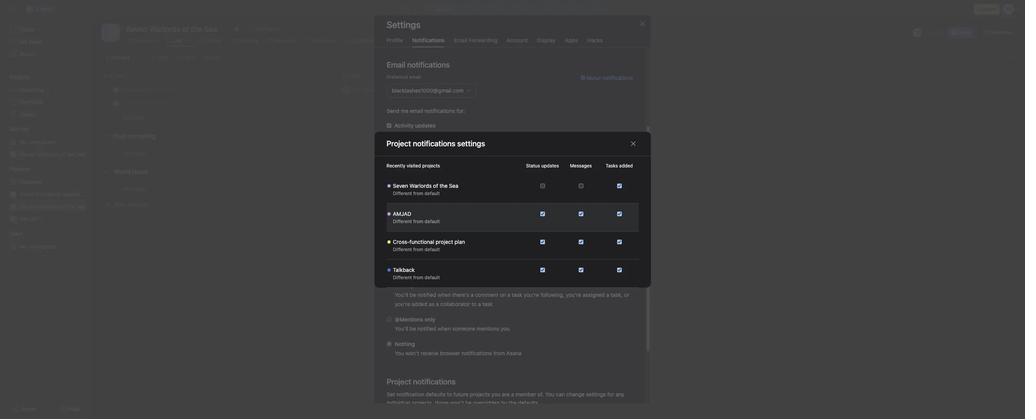 Task type: locate. For each thing, give the bounding box(es) containing it.
overview link
[[128, 36, 157, 45]]

seven warlords of the sea for second seven warlords of the sea link
[[20, 203, 85, 210]]

Recruiting top Pirates text field
[[121, 86, 178, 94]]

tasks down home
[[29, 38, 42, 45]]

new down the mentions
[[394, 162, 405, 169]]

1 seven warlords of the sea link from the top
[[5, 148, 88, 161]]

1 add task… button from the top
[[123, 113, 149, 122]]

my workspace link down the amjad link
[[5, 240, 88, 253]]

task for task updates you'll be notified when there's a comment on a task you're following, you're assigned a task, or you're added as a collaborator to a task
[[395, 282, 406, 289]]

to inside task updates you'll be notified when there's a comment on a task you're following, you're assigned a task, or you're added as a collaborator to a task
[[471, 301, 476, 307]]

2 my workspace from the top
[[20, 243, 56, 250]]

teams element
[[0, 227, 92, 254]]

1 vertical spatial seven warlords of the sea
[[393, 182, 458, 189]]

1 vertical spatial when
[[437, 325, 451, 332]]

updates for status
[[541, 163, 559, 168]]

notification
[[396, 391, 424, 398]]

section
[[127, 201, 148, 208]]

timeline link
[[231, 36, 258, 45]]

2 vertical spatial add task… button
[[123, 185, 149, 193]]

header untitled section tree grid
[[92, 83, 1025, 124]]

me for email
[[401, 108, 408, 114]]

seven warlords of the sea link up talkback link
[[5, 148, 88, 161]]

add task… row for post recruiting
[[92, 146, 1025, 160]]

new down daily
[[394, 185, 405, 192]]

3 add task… from the top
[[123, 185, 149, 192]]

my inside starred element
[[20, 139, 27, 145]]

0 vertical spatial browser
[[410, 268, 430, 275]]

from up the browser notifications
[[413, 246, 423, 252]]

new inside daily summaries new tasks assigned to you and upcoming due dates
[[394, 185, 405, 192]]

default up reports
[[424, 190, 440, 196]]

on right comment
[[500, 292, 506, 298]]

tasks down activity
[[407, 131, 420, 137]]

my workspace for second my workspace link from the bottom of the page
[[20, 139, 56, 145]]

4 different from default from the top
[[393, 274, 440, 280]]

3 default from the top
[[424, 246, 440, 252]]

1 toggle notify about status updates checkbox from the top
[[540, 183, 545, 188]]

warlords up talkback link
[[37, 151, 59, 157]]

tb inside header untitled section tree grid
[[343, 87, 349, 92]]

asana
[[506, 350, 521, 356]]

workspace down the amjad link
[[29, 243, 56, 250]]

toggle notify about status updates checkbox for amjad
[[540, 211, 545, 216]]

on up recently visited projects
[[426, 139, 432, 146]]

default down the browser notifications
[[424, 274, 440, 280]]

for inside "set notification defaults to future projects you are a member of. you can change settings for any individual projects, those won't be overridden by the defaults."
[[607, 391, 614, 398]]

hide sidebar image
[[10, 6, 16, 12]]

1 vertical spatial projects
[[441, 208, 461, 215]]

you inside @mentions only you'll be notified when someone mentions you
[[501, 325, 510, 332]]

0 vertical spatial my workspace
[[20, 139, 56, 145]]

tasks
[[29, 38, 42, 45], [407, 131, 420, 137], [574, 131, 587, 137], [407, 162, 420, 169], [407, 185, 420, 192]]

3 different from default from the top
[[393, 246, 440, 252]]

0 horizontal spatial task
[[103, 73, 113, 78]]

1 vertical spatial for
[[607, 391, 614, 398]]

None text field
[[124, 22, 219, 36]]

Assign HQ locations text field
[[121, 100, 175, 107]]

projects left the in
[[441, 208, 461, 215]]

cross- down "add new email"
[[393, 238, 409, 245]]

1 my workspace from the top
[[20, 139, 56, 145]]

1 vertical spatial tb
[[343, 87, 349, 92]]

1 vertical spatial toggle notify about messages checkbox
[[579, 239, 583, 244]]

1 toggle notify about messages checkbox from the top
[[579, 211, 583, 216]]

1 vertical spatial project
[[435, 238, 453, 245]]

my workspace down starred
[[20, 139, 56, 145]]

3 add task… button from the top
[[123, 185, 149, 193]]

0 horizontal spatial cross-
[[20, 191, 37, 197]]

2 seven warlords of the sea link from the top
[[5, 200, 88, 213]]

when left there's on the left of page
[[437, 292, 451, 298]]

portfolios
[[481, 208, 504, 215]]

1 vertical spatial status
[[394, 208, 410, 215]]

updates inside task updates you'll be notified when there's a comment on a task you're following, you're assigned a task, or you're added as a collaborator to a task
[[408, 282, 428, 289]]

seven
[[20, 151, 35, 157], [393, 182, 408, 189], [20, 203, 35, 210]]

only inside @mentions only you'll be notified when someone mentions you
[[424, 316, 435, 323]]

seven inside projects element
[[20, 203, 35, 210]]

3 task… from the top
[[134, 185, 149, 192]]

sea for seven warlords of the sea link inside the starred element
[[76, 151, 85, 157]]

for inside activity updates new tasks assigned to you, @mentions, and completion notifications for tasks you're a collaborator on
[[566, 131, 573, 137]]

0 horizontal spatial amjad
[[20, 215, 38, 222]]

0 vertical spatial me
[[401, 108, 408, 114]]

inbox
[[20, 51, 33, 57]]

0 horizontal spatial cross-functional project plan
[[20, 191, 92, 197]]

2 send from the top
[[387, 268, 399, 275]]

list image
[[106, 28, 115, 37]]

you
[[451, 185, 460, 192], [501, 325, 510, 332], [491, 391, 500, 398]]

cross-functional project plan
[[20, 191, 92, 197], [393, 238, 465, 245]]

world news
[[114, 168, 148, 175]]

mentions only new tasks assigned to you, direct messages, and @mentions
[[394, 154, 545, 169]]

my
[[20, 38, 27, 45], [20, 139, 27, 145], [20, 243, 27, 250]]

you inside daily summaries new tasks assigned to you and upcoming due dates
[[451, 185, 460, 192]]

1 when from the top
[[437, 292, 451, 298]]

different from default for talkback
[[393, 274, 440, 280]]

from down the browser notifications
[[413, 274, 423, 280]]

seven up projects
[[20, 151, 35, 157]]

0 vertical spatial and
[[494, 131, 503, 137]]

seven inside project notifications settings dialog
[[393, 182, 408, 189]]

add task… down post recruiting
[[123, 150, 149, 156]]

Toggle notify about task creations checkbox
[[617, 183, 622, 188], [617, 239, 622, 244], [617, 268, 622, 272]]

global element
[[0, 19, 92, 65]]

1 notified from the top
[[417, 292, 436, 298]]

task name
[[103, 73, 126, 78]]

0 vertical spatial you
[[395, 350, 404, 356]]

different down add new email button
[[393, 246, 412, 252]]

1 my from the top
[[20, 38, 27, 45]]

1 vertical spatial my
[[20, 139, 27, 145]]

assigned inside activity updates new tasks assigned to you, @mentions, and completion notifications for tasks you're a collaborator on
[[421, 131, 443, 137]]

from up "add new email"
[[413, 218, 423, 224]]

the inside projects element
[[67, 203, 75, 210]]

0 vertical spatial workspace
[[29, 139, 56, 145]]

status down completion
[[526, 163, 540, 168]]

2 vertical spatial on
[[500, 292, 506, 298]]

0 horizontal spatial status
[[394, 208, 410, 215]]

1 vertical spatial messages
[[570, 163, 592, 168]]

my workspace inside starred element
[[20, 139, 56, 145]]

1 horizontal spatial for
[[607, 391, 614, 398]]

from for talkback
[[413, 274, 423, 280]]

you right mentions
[[501, 325, 510, 332]]

0 vertical spatial project
[[63, 191, 80, 197]]

add task… button down 'assign hq locations' text box
[[123, 113, 149, 122]]

2 toggle notify about messages checkbox from the top
[[579, 239, 583, 244]]

updates for activity
[[415, 122, 435, 129]]

browser down the browser notifications
[[410, 268, 430, 275]]

added inside project notifications settings dialog
[[619, 163, 633, 168]]

1 vertical spatial toggle notify about messages checkbox
[[579, 268, 583, 272]]

set notification defaults to future projects you are a member of. you can change settings for any individual projects, those won't be overridden by the defaults.
[[387, 391, 624, 406]]

talkback inside project notifications settings dialog
[[393, 266, 415, 273]]

project
[[63, 191, 80, 197], [435, 238, 453, 245]]

my inside teams element
[[20, 243, 27, 250]]

from
[[413, 190, 423, 196], [413, 218, 423, 224], [413, 246, 423, 252], [413, 274, 423, 280], [493, 350, 505, 356]]

0 horizontal spatial and
[[462, 185, 471, 192]]

warlords inside starred element
[[37, 151, 59, 157]]

1 horizontal spatial plan
[[454, 238, 465, 245]]

the inside starred element
[[67, 151, 75, 157]]

my for my tasks "link"
[[20, 38, 27, 45]]

2 you, from the top
[[451, 162, 462, 169]]

add up post recruiting
[[123, 114, 133, 121]]

collapse task list for this section image for post recruiting
[[104, 133, 110, 139]]

task… up "section"
[[134, 185, 149, 192]]

you for and
[[451, 185, 460, 192]]

different from default for cross-functional project plan
[[393, 246, 440, 252]]

seven warlords of the sea up reports
[[393, 182, 458, 189]]

2 default from the top
[[424, 218, 440, 224]]

2 vertical spatial of
[[60, 203, 65, 210]]

collapse task list for this section image left post
[[104, 133, 110, 139]]

toggle notify about status updates checkbox for seven warlords of the sea
[[540, 183, 545, 188]]

1 vertical spatial collaborator
[[440, 301, 470, 307]]

display
[[537, 37, 556, 43]]

goals
[[20, 111, 34, 118]]

collapse task list for this section image left world
[[104, 169, 110, 175]]

notifications down mentions
[[461, 350, 492, 356]]

1 vertical spatial my workspace
[[20, 243, 56, 250]]

1 vertical spatial of
[[433, 182, 438, 189]]

task updates you'll be notified when there's a comment on a task you're following, you're assigned a task, or you're added as a collaborator to a task
[[395, 282, 629, 307]]

sea inside projects element
[[76, 203, 85, 210]]

1 vertical spatial and
[[507, 162, 516, 169]]

Toggle notify about messages checkbox
[[579, 211, 583, 216], [579, 239, 583, 244]]

due date
[[387, 73, 407, 78]]

1 send from the top
[[387, 108, 399, 114]]

defaults.
[[518, 399, 539, 406]]

warlords for second seven warlords of the sea link
[[37, 203, 59, 210]]

2 collapse task list for this section image from the top
[[104, 169, 110, 175]]

talkback inside talkback link
[[20, 179, 42, 185]]

be for you'll
[[409, 292, 416, 298]]

mentions
[[394, 154, 418, 160]]

of up weekly reports status updates on projects in your portfolios
[[433, 182, 438, 189]]

workspace down goals link
[[29, 139, 56, 145]]

add up task name
[[111, 55, 120, 60]]

display button
[[537, 37, 556, 47]]

me up activity
[[401, 108, 408, 114]]

2 horizontal spatial you're
[[566, 292, 581, 298]]

1 horizontal spatial talkback
[[393, 266, 415, 273]]

1 vertical spatial add task… button
[[123, 149, 149, 157]]

2 notified from the top
[[417, 325, 436, 332]]

or
[[624, 292, 629, 298]]

Toggle notify about messages checkbox
[[579, 183, 583, 188], [579, 268, 583, 272]]

dates
[[509, 185, 523, 192]]

warlords up reports
[[409, 182, 431, 189]]

seven warlords of the sea link down talkback link
[[5, 200, 88, 213]]

1 vertical spatial seven warlords of the sea link
[[5, 200, 88, 213]]

following,
[[540, 292, 564, 298]]

different from default for seven warlords of the sea
[[393, 190, 440, 196]]

seven warlords of the sea
[[20, 151, 85, 157], [393, 182, 458, 189], [20, 203, 85, 210]]

close image
[[639, 21, 645, 27]]

messages link
[[388, 36, 420, 45]]

2 me from the top
[[401, 268, 408, 275]]

2 vertical spatial and
[[462, 185, 471, 192]]

you right of.
[[545, 391, 554, 398]]

on inside weekly reports status updates on projects in your portfolios
[[433, 208, 439, 215]]

cross- inside cross-functional project plan link
[[20, 191, 37, 197]]

talkback
[[20, 179, 42, 185], [393, 266, 415, 273]]

1 vertical spatial my workspace link
[[5, 240, 88, 253]]

0 horizontal spatial projects
[[422, 163, 440, 168]]

tasks inside "mentions only new tasks assigned to you, direct messages, and @mentions"
[[407, 162, 420, 169]]

due
[[498, 185, 508, 192]]

my workspace inside teams element
[[20, 243, 56, 250]]

1 you, from the top
[[451, 131, 462, 137]]

0 horizontal spatial messages
[[394, 37, 420, 44]]

add left "section"
[[114, 201, 125, 208]]

task… for recruiting
[[134, 150, 149, 156]]

3 add task… row from the top
[[92, 181, 1025, 196]]

notified inside @mentions only you'll be notified when someone mentions you
[[417, 325, 436, 332]]

notifications right completion
[[534, 131, 564, 137]]

only inside "mentions only new tasks assigned to you, direct messages, and @mentions"
[[419, 154, 430, 160]]

you
[[395, 350, 404, 356], [545, 391, 554, 398]]

and inside "mentions only new tasks assigned to you, direct messages, and @mentions"
[[507, 162, 516, 169]]

1 vertical spatial functional
[[409, 238, 434, 245]]

add new email button
[[387, 229, 433, 239]]

a down comment
[[478, 301, 481, 307]]

add task… button
[[123, 113, 149, 122], [123, 149, 149, 157], [123, 185, 149, 193]]

are
[[502, 391, 510, 398]]

add task… down 'assign hq locations' text box
[[123, 114, 149, 121]]

different from default up the browser notifications
[[393, 246, 440, 252]]

task inside task updates you'll be notified when there's a comment on a task you're following, you're assigned a task, or you're added as a collaborator to a task
[[395, 282, 406, 289]]

1 task… from the top
[[134, 114, 149, 121]]

to inside daily summaries new tasks assigned to you and upcoming due dates
[[445, 185, 450, 192]]

0 vertical spatial tb
[[914, 30, 920, 35]]

1 horizontal spatial you're
[[524, 292, 539, 298]]

warlords for seven warlords of the sea link inside the starred element
[[37, 151, 59, 157]]

projects inside project notifications settings dialog
[[422, 163, 440, 168]]

row
[[92, 68, 1025, 83], [101, 82, 1016, 83], [92, 83, 1025, 97], [92, 96, 1025, 111]]

only down as
[[424, 316, 435, 323]]

1 add task… row from the top
[[92, 110, 1025, 124]]

warlords inside project notifications settings dialog
[[409, 182, 431, 189]]

1 horizontal spatial cross-functional project plan
[[393, 238, 465, 245]]

1 horizontal spatial you
[[545, 391, 554, 398]]

me
[[401, 108, 408, 114], [401, 268, 408, 275]]

new for new tasks assigned to you, direct messages, and @mentions
[[394, 162, 405, 169]]

to down comment
[[471, 301, 476, 307]]

seven inside starred element
[[20, 151, 35, 157]]

0 vertical spatial added
[[619, 163, 633, 168]]

2 vertical spatial warlords
[[37, 203, 59, 210]]

new inside activity updates new tasks assigned to you, @mentions, and completion notifications for tasks you're a collaborator on
[[394, 131, 405, 137]]

profile
[[387, 37, 403, 43]]

to inside activity updates new tasks assigned to you, @mentions, and completion notifications for tasks you're a collaborator on
[[445, 131, 450, 137]]

notifications settings
[[413, 139, 485, 148]]

only for mentions only
[[419, 154, 430, 160]]

gantt link
[[456, 36, 477, 45]]

row containing tb
[[92, 83, 1025, 97]]

0 vertical spatial my workspace link
[[5, 136, 88, 148]]

cross-functional project plan inside projects element
[[20, 191, 92, 197]]

2 different from the top
[[393, 218, 412, 224]]

0 vertical spatial cross-
[[20, 191, 37, 197]]

updates inside project notifications settings dialog
[[541, 163, 559, 168]]

2 vertical spatial toggle notify about task creations checkbox
[[617, 268, 622, 272]]

cross- inside project notifications settings dialog
[[393, 238, 409, 245]]

plan inside projects element
[[82, 191, 92, 197]]

on inside activity updates new tasks assigned to you, @mentions, and completion notifications for tasks you're a collaborator on
[[426, 139, 432, 146]]

add inside add task button
[[111, 55, 120, 60]]

weekly
[[394, 200, 413, 206]]

default down reports
[[424, 218, 440, 224]]

upcoming
[[472, 185, 497, 192]]

0 vertical spatial you
[[451, 185, 460, 192]]

when inside task updates you'll be notified when there's a comment on a task you're following, you're assigned a task, or you're added as a collaborator to a task
[[437, 292, 451, 298]]

add task… up "section"
[[123, 185, 149, 192]]

1 vertical spatial add task… row
[[92, 146, 1025, 160]]

to up daily summaries new tasks assigned to you and upcoming due dates
[[445, 162, 450, 169]]

collapse task list for this section image
[[104, 133, 110, 139], [104, 169, 110, 175]]

tyler black
[[352, 87, 376, 92]]

add new email
[[396, 231, 429, 237]]

toggle notify about messages checkbox for amjad
[[579, 211, 583, 216]]

overview
[[134, 37, 157, 44]]

0 vertical spatial cross-functional project plan
[[20, 191, 92, 197]]

2 vertical spatial sea
[[76, 203, 85, 210]]

send for send me browser notifications for…
[[387, 268, 399, 275]]

amjad inside projects element
[[20, 215, 38, 222]]

1 vertical spatial only
[[424, 316, 435, 323]]

1 different from the top
[[393, 190, 412, 196]]

talkback down the browser notifications
[[393, 266, 415, 273]]

completed image
[[111, 99, 121, 108]]

0 vertical spatial status
[[526, 163, 540, 168]]

add task
[[111, 55, 130, 60]]

to inside "mentions only new tasks assigned to you, direct messages, and @mentions"
[[445, 162, 450, 169]]

insights element
[[0, 70, 92, 122]]

1 default from the top
[[424, 190, 440, 196]]

0 vertical spatial you,
[[451, 131, 462, 137]]

amjad down the weekly
[[393, 210, 411, 217]]

status inside project notifications settings dialog
[[526, 163, 540, 168]]

team button
[[0, 230, 23, 237]]

2 my workspace link from the top
[[5, 240, 88, 253]]

new for new tasks assigned to you, @mentions, and completion notifications for tasks you're a collaborator on
[[394, 131, 405, 137]]

tb
[[914, 30, 920, 35], [343, 87, 349, 92]]

when inside @mentions only you'll be notified when someone mentions you
[[437, 325, 451, 332]]

to up weekly reports status updates on projects in your portfolios
[[445, 185, 450, 192]]

4 toggle notify about status updates checkbox from the top
[[540, 268, 545, 272]]

to up the won't
[[447, 391, 452, 398]]

notified up as
[[417, 292, 436, 298]]

notified down @mentions
[[417, 325, 436, 332]]

0 vertical spatial messages
[[394, 37, 420, 44]]

2 toggle notify about task creations checkbox from the top
[[617, 239, 622, 244]]

3 my from the top
[[20, 243, 27, 250]]

nothing you won't receive browser notifications from asana
[[395, 341, 521, 356]]

be right you'll
[[409, 292, 416, 298]]

assigned
[[421, 131, 443, 137], [421, 162, 443, 169], [421, 185, 443, 192], [582, 292, 605, 298]]

those
[[435, 399, 449, 406]]

1 toggle notify about messages checkbox from the top
[[579, 183, 583, 188]]

projects inside weekly reports status updates on projects in your portfolios
[[441, 208, 461, 215]]

you, inside "mentions only new tasks assigned to you, direct messages, and @mentions"
[[451, 162, 462, 169]]

toggle notify about task creations checkbox down tasks added
[[617, 183, 622, 188]]

add task… for news
[[123, 185, 149, 192]]

1 vertical spatial cross-
[[393, 238, 409, 245]]

2 add task… from the top
[[123, 150, 149, 156]]

4 different from the top
[[393, 274, 412, 280]]

status updates
[[526, 163, 559, 168]]

my inside "link"
[[20, 38, 27, 45]]

0 vertical spatial when
[[437, 292, 451, 298]]

1 horizontal spatial tb
[[914, 30, 920, 35]]

recruiting top pirates cell
[[92, 83, 338, 97]]

email right files
[[454, 37, 467, 43]]

2 toggle notify about messages checkbox from the top
[[579, 268, 583, 272]]

of
[[60, 151, 65, 157], [433, 182, 438, 189], [60, 203, 65, 210]]

seven warlords of the sea down cross-functional project plan link at the top left of page
[[20, 203, 85, 210]]

for left you're
[[566, 131, 573, 137]]

you for are
[[491, 391, 500, 398]]

add up add section button
[[123, 185, 133, 192]]

2 horizontal spatial email
[[617, 231, 629, 237]]

0 vertical spatial task
[[121, 55, 130, 60]]

sea inside starred element
[[76, 151, 85, 157]]

2 vertical spatial seven
[[20, 203, 35, 210]]

3 toggle notify about task creations checkbox from the top
[[617, 268, 622, 272]]

to for summaries
[[445, 185, 450, 192]]

0 horizontal spatial you
[[451, 185, 460, 192]]

0 vertical spatial talkback
[[20, 179, 42, 185]]

0 horizontal spatial talkback
[[20, 179, 42, 185]]

send up you'll
[[387, 268, 399, 275]]

talkback link
[[5, 176, 88, 188]]

on left the in
[[433, 208, 439, 215]]

assign hq locations cell
[[92, 96, 338, 111]]

default
[[424, 190, 440, 196], [424, 218, 440, 224], [424, 246, 440, 252], [424, 274, 440, 280]]

toggle notify about task creations checkbox for plan
[[617, 239, 622, 244]]

1 horizontal spatial collaborator
[[440, 301, 470, 307]]

be down future
[[465, 399, 471, 406]]

0 horizontal spatial email
[[417, 231, 429, 237]]

3 toggle notify about status updates checkbox from the top
[[540, 239, 545, 244]]

1 vertical spatial warlords
[[409, 182, 431, 189]]

send for send me email notifications for:
[[387, 108, 399, 114]]

1 vertical spatial seven
[[393, 182, 408, 189]]

collaborator
[[394, 139, 424, 146], [440, 301, 470, 307]]

1 horizontal spatial cross-
[[393, 238, 409, 245]]

messages
[[394, 37, 420, 44], [570, 163, 592, 168]]

projects,
[[412, 399, 433, 406]]

0 vertical spatial my
[[20, 38, 27, 45]]

assigned down summaries
[[421, 185, 443, 192]]

dashboard
[[351, 37, 379, 44]]

my for my workspace link within teams element
[[20, 243, 27, 250]]

Completed checkbox
[[111, 99, 121, 108]]

task… down 'assign hq locations' text box
[[134, 114, 149, 121]]

1 vertical spatial browser
[[440, 350, 460, 356]]

row containing task name
[[92, 68, 1025, 83]]

insights button
[[0, 73, 29, 81]]

1 toggle notify about task creations checkbox from the top
[[617, 183, 622, 188]]

the right by
[[508, 399, 516, 406]]

warlords inside projects element
[[37, 203, 59, 210]]

toggle notify about task creations checkbox up task, on the right of the page
[[617, 268, 622, 272]]

2 add task… button from the top
[[123, 149, 149, 157]]

you,
[[451, 131, 462, 137], [451, 162, 462, 169]]

collaborator down there's on the left of page
[[440, 301, 470, 307]]

a right you're
[[605, 131, 608, 137]]

world
[[114, 168, 130, 175]]

be inside task updates you'll be notified when there's a comment on a task you're following, you're assigned a task, or you're added as a collaborator to a task
[[409, 292, 416, 298]]

1 vertical spatial task
[[395, 282, 406, 289]]

different up the weekly
[[393, 190, 412, 196]]

notified inside task updates you'll be notified when there's a comment on a task you're following, you're assigned a task, or you're added as a collaborator to a task
[[417, 292, 436, 298]]

functional inside project notifications settings dialog
[[409, 238, 434, 245]]

collaborator up the mentions
[[394, 139, 424, 146]]

projects up summaries
[[422, 163, 440, 168]]

1 horizontal spatial browser
[[440, 350, 460, 356]]

my down team
[[20, 243, 27, 250]]

when
[[437, 292, 451, 298], [437, 325, 451, 332]]

0 vertical spatial sea
[[76, 151, 85, 157]]

1 workspace from the top
[[29, 139, 56, 145]]

1 me from the top
[[401, 108, 408, 114]]

email inside email forwarding button
[[454, 37, 467, 43]]

dashboard link
[[345, 36, 379, 45]]

2 vertical spatial my
[[20, 243, 27, 250]]

new for new tasks assigned to you and upcoming due dates
[[394, 185, 405, 192]]

1 vertical spatial notified
[[417, 325, 436, 332]]

new up the browser notifications
[[406, 231, 416, 237]]

Toggle notify about task creations checkbox
[[617, 211, 622, 216]]

3 different from the top
[[393, 246, 412, 252]]

0 horizontal spatial project
[[63, 191, 80, 197]]

nothing
[[395, 341, 415, 347]]

Toggle notify about status updates checkbox
[[540, 183, 545, 188], [540, 211, 545, 216], [540, 239, 545, 244], [540, 268, 545, 272]]

a right as
[[436, 301, 439, 307]]

and right messages,
[[507, 162, 516, 169]]

toggle notify about task creations checkbox for the
[[617, 183, 622, 188]]

tasks down the mentions
[[407, 162, 420, 169]]

messages left 'tasks'
[[570, 163, 592, 168]]

task… down recruiting
[[134, 150, 149, 156]]

notified for updates
[[417, 292, 436, 298]]

2 toggle notify about status updates checkbox from the top
[[540, 211, 545, 216]]

add task… row
[[92, 110, 1025, 124], [92, 146, 1025, 160], [92, 181, 1025, 196]]

be inside @mentions only you'll be notified when someone mentions you
[[409, 325, 416, 332]]

list
[[173, 37, 182, 44]]

browser notifications
[[387, 252, 459, 261]]

projects for updates
[[441, 208, 461, 215]]

to
[[445, 131, 450, 137], [445, 162, 450, 169], [445, 185, 450, 192], [471, 301, 476, 307], [447, 391, 452, 398]]

workspace inside teams element
[[29, 243, 56, 250]]

tasks left you're
[[574, 131, 587, 137]]

be down @mentions
[[409, 325, 416, 332]]

only for @mentions only
[[424, 316, 435, 323]]

a
[[605, 131, 608, 137], [470, 292, 473, 298], [507, 292, 510, 298], [606, 292, 609, 298], [436, 301, 439, 307], [478, 301, 481, 307], [511, 391, 514, 398]]

about
[[586, 75, 601, 81]]

assigned for summaries
[[421, 185, 443, 192]]

1 vertical spatial talkback
[[393, 266, 415, 273]]

2 workspace from the top
[[29, 243, 56, 250]]

added right 'tasks'
[[619, 163, 633, 168]]

new inside add new email button
[[406, 231, 416, 237]]

tasks inside daily summaries new tasks assigned to you and upcoming due dates
[[407, 185, 420, 192]]

1 vertical spatial me
[[401, 268, 408, 275]]

task inside button
[[121, 55, 130, 60]]

task up you'll
[[395, 282, 406, 289]]

tyler
[[352, 87, 363, 92]]

0 vertical spatial only
[[419, 154, 430, 160]]

2 my from the top
[[20, 139, 27, 145]]

summaries
[[408, 177, 436, 183]]

of inside projects element
[[60, 203, 65, 210]]

of inside project notifications settings dialog
[[433, 182, 438, 189]]

seven warlords of the sea inside starred element
[[20, 151, 85, 157]]

be inside "set notification defaults to future projects you are a member of. you can change settings for any individual projects, those won't be overridden by the defaults."
[[465, 399, 471, 406]]

you, up notifications settings
[[451, 131, 462, 137]]

0 horizontal spatial you
[[395, 350, 404, 356]]

2 different from default from the top
[[393, 218, 440, 224]]

1 vertical spatial collapse task list for this section image
[[104, 169, 110, 175]]

updates inside activity updates new tasks assigned to you, @mentions, and completion notifications for tasks you're a collaborator on
[[415, 122, 435, 129]]

0 vertical spatial projects
[[422, 163, 440, 168]]

to inside "set notification defaults to future projects you are a member of. you can change settings for any individual projects, those won't be overridden by the defaults."
[[447, 391, 452, 398]]

1 vertical spatial add task…
[[123, 150, 149, 156]]

recently visited projects
[[387, 163, 440, 168]]

assigned up project notifications settings
[[421, 131, 443, 137]]

seven up the amjad link
[[20, 203, 35, 210]]

from for cross-functional project plan
[[413, 246, 423, 252]]

add inside header untitled section tree grid
[[123, 114, 133, 121]]

1 different from default from the top
[[393, 190, 440, 196]]

add down the weekly
[[396, 231, 405, 237]]

new inside "mentions only new tasks assigned to you, direct messages, and @mentions"
[[394, 162, 405, 169]]

email down email notifications at left
[[409, 74, 421, 80]]

0 horizontal spatial added
[[411, 301, 427, 307]]

tasks for daily summaries new tasks assigned to you and upcoming due dates
[[407, 185, 420, 192]]

tasks for activity updates new tasks assigned to you, @mentions, and completion notifications for tasks you're a collaborator on
[[407, 131, 420, 137]]

0 vertical spatial of
[[60, 151, 65, 157]]

cross-functional project plan down talkback link
[[20, 191, 92, 197]]

1 vertical spatial plan
[[454, 238, 465, 245]]

toggle notify about status updates checkbox for cross-functional project plan
[[540, 239, 545, 244]]

1 vertical spatial workspace
[[29, 243, 56, 250]]

goals link
[[5, 108, 88, 121]]

2 task… from the top
[[134, 150, 149, 156]]

project inside dialog
[[435, 238, 453, 245]]

from inside nothing you won't receive browser notifications from asana
[[493, 350, 505, 356]]

from up reports
[[413, 190, 423, 196]]

new down activity
[[394, 131, 405, 137]]

1 collapse task list for this section image from the top
[[104, 133, 110, 139]]

2 add task… row from the top
[[92, 146, 1025, 160]]

about notifications
[[586, 75, 633, 81]]

1 vertical spatial you
[[501, 325, 510, 332]]

2 horizontal spatial task
[[512, 292, 522, 298]]

plan inside project notifications settings dialog
[[454, 238, 465, 245]]

different for talkback
[[393, 274, 412, 280]]

workspace for my workspace link within teams element
[[29, 243, 56, 250]]

4 default from the top
[[424, 274, 440, 280]]

1 vertical spatial be
[[409, 325, 416, 332]]

2 when from the top
[[437, 325, 451, 332]]

assigned up summaries
[[421, 162, 443, 169]]

toggle notify about task creations checkbox down remove email button
[[617, 239, 622, 244]]

invite
[[22, 406, 35, 412]]

0 vertical spatial task
[[103, 73, 113, 78]]

messages inside project notifications settings dialog
[[570, 163, 592, 168]]

1 add task… from the top
[[123, 114, 149, 121]]

seven for seven warlords of the sea link inside the starred element
[[20, 151, 35, 157]]

completion
[[505, 131, 532, 137]]

of.
[[537, 391, 544, 398]]

you, left direct
[[451, 162, 462, 169]]



Task type: describe. For each thing, give the bounding box(es) containing it.
remove email button
[[595, 229, 633, 239]]

by
[[501, 399, 507, 406]]

change
[[566, 391, 584, 398]]

toggle notify about messages checkbox for seven warlords of the sea
[[579, 183, 583, 188]]

a right comment
[[507, 292, 510, 298]]

in
[[462, 208, 467, 215]]

for…
[[463, 268, 474, 275]]

tasks for mentions only new tasks assigned to you, direct messages, and @mentions
[[407, 162, 420, 169]]

sea for second seven warlords of the sea link
[[76, 203, 85, 210]]

add inside add section button
[[114, 201, 125, 208]]

Completed checkbox
[[111, 85, 121, 94]]

home link
[[5, 23, 88, 36]]

you'll
[[395, 292, 408, 298]]

workflow link
[[306, 36, 336, 45]]

your
[[468, 208, 479, 215]]

tasks inside my tasks "link"
[[29, 38, 42, 45]]

daily
[[394, 177, 407, 183]]

and inside daily summaries new tasks assigned to you and upcoming due dates
[[462, 185, 471, 192]]

projects for to
[[470, 391, 490, 398]]

upgrade button
[[974, 4, 1000, 15]]

tasks added
[[606, 163, 633, 168]]

and inside activity updates new tasks assigned to you, @mentions, and completion notifications for tasks you're a collaborator on
[[494, 131, 503, 137]]

as
[[429, 301, 434, 307]]

hacks button
[[587, 37, 603, 47]]

share button
[[948, 27, 973, 38]]

toggle notify about status updates checkbox for talkback
[[540, 268, 545, 272]]

cross-functional project plan link
[[5, 188, 92, 200]]

collaborator inside activity updates new tasks assigned to you, @mentions, and completion notifications for tasks you're a collaborator on
[[394, 139, 424, 146]]

the inside project notifications settings dialog
[[439, 182, 447, 189]]

toggle notify about messages checkbox for cross-functional project plan
[[579, 239, 583, 244]]

email inside add new email button
[[417, 231, 429, 237]]

won't
[[405, 350, 419, 356]]

email forwarding
[[454, 37, 497, 43]]

recently
[[387, 163, 405, 168]]

status inside weekly reports status updates on projects in your portfolios
[[394, 208, 410, 215]]

notifications inside activity updates new tasks assigned to you, @mentions, and completion notifications for tasks you're a collaborator on
[[534, 131, 564, 137]]

a right there's on the left of page
[[470, 292, 473, 298]]

my for second my workspace link from the bottom of the page
[[20, 139, 27, 145]]

project notifications settings dialog
[[374, 132, 651, 287]]

task… inside header untitled section tree grid
[[134, 114, 149, 121]]

collaborator inside task updates you'll be notified when there's a comment on a task you're following, you're assigned a task, or you're added as a collaborator to a task
[[440, 301, 470, 307]]

post
[[114, 133, 126, 139]]

seven for second seven warlords of the sea link
[[20, 203, 35, 210]]

forwarding
[[469, 37, 497, 43]]

seven warlords of the sea inside project notifications settings dialog
[[393, 182, 458, 189]]

default for talkback
[[424, 274, 440, 280]]

remove from starred image
[[233, 26, 240, 32]]

completed image
[[111, 85, 121, 94]]

project notifications
[[387, 377, 455, 386]]

account button
[[507, 37, 528, 47]]

defaults
[[425, 391, 445, 398]]

overridden
[[473, 399, 499, 406]]

notified for only
[[417, 325, 436, 332]]

amjad inside project notifications settings dialog
[[393, 210, 411, 217]]

visited
[[407, 163, 421, 168]]

me for browser
[[401, 268, 408, 275]]

can
[[556, 391, 565, 398]]

on inside task updates you'll be notified when there's a comment on a task you're following, you're assigned a task, or you're added as a collaborator to a task
[[500, 292, 506, 298]]

add section button
[[101, 197, 151, 211]]

1 vertical spatial email
[[410, 108, 423, 114]]

news
[[132, 168, 148, 175]]

future
[[453, 391, 468, 398]]

messages inside messages link
[[394, 37, 420, 44]]

you inside nothing you won't receive browser notifications from asana
[[395, 350, 404, 356]]

when for someone
[[437, 325, 451, 332]]

list link
[[167, 36, 182, 45]]

to for updates
[[445, 131, 450, 137]]

my tasks link
[[5, 36, 88, 48]]

there's
[[452, 292, 469, 298]]

send me browser notifications for…
[[387, 268, 474, 275]]

timeline
[[237, 37, 258, 44]]

add task… button inside header untitled section tree grid
[[123, 113, 149, 122]]

send me email notifications for:
[[387, 108, 465, 114]]

remove
[[598, 231, 616, 237]]

from for amjad
[[413, 218, 423, 224]]

individual
[[387, 399, 410, 406]]

0 horizontal spatial you're
[[395, 301, 410, 307]]

notifications
[[412, 37, 445, 43]]

task for task name
[[103, 73, 113, 78]]

tb inside button
[[914, 30, 920, 35]]

add task… button for recruiting
[[123, 149, 149, 157]]

my tasks
[[20, 38, 42, 45]]

starred
[[9, 126, 28, 132]]

be for you'll
[[409, 325, 416, 332]]

home
[[20, 26, 35, 33]]

add task… row for world news
[[92, 181, 1025, 196]]

different for seven warlords of the sea
[[393, 190, 412, 196]]

add inside add new email button
[[396, 231, 405, 237]]

project notifications settings
[[387, 139, 485, 148]]

different for cross-functional project plan
[[393, 246, 412, 252]]

from for seven warlords of the sea
[[413, 190, 423, 196]]

you inside "set notification defaults to future projects you are a member of. you can change settings for any individual projects, those won't be overridden by the defaults."
[[545, 391, 554, 398]]

board link
[[200, 36, 222, 45]]

recruiting
[[128, 133, 155, 139]]

projects button
[[0, 165, 30, 173]]

you're
[[589, 131, 604, 137]]

seven warlords of the sea link inside starred element
[[5, 148, 88, 161]]

default for amjad
[[424, 218, 440, 224]]

add task… inside header untitled section tree grid
[[123, 114, 149, 121]]

a inside "set notification defaults to future projects you are a member of. you can change settings for any individual projects, those won't be overridden by the defaults."
[[511, 391, 514, 398]]

account
[[507, 37, 528, 43]]

browser inside nothing you won't receive browser notifications from asana
[[440, 350, 460, 356]]

reporting link
[[5, 84, 88, 96]]

assigned inside task updates you'll be notified when there's a comment on a task you're following, you're assigned a task, or you're added as a collaborator to a task
[[582, 292, 605, 298]]

collapse task list for this section image for world news
[[104, 169, 110, 175]]

1 my workspace link from the top
[[5, 136, 88, 148]]

projects element
[[0, 162, 92, 227]]

assignee
[[341, 73, 361, 78]]

add down post recruiting
[[123, 150, 133, 156]]

notifications right about
[[602, 75, 633, 81]]

the inside "set notification defaults to future projects you are a member of. you can change settings for any individual projects, those won't be overridden by the defaults."
[[508, 399, 516, 406]]

board
[[207, 37, 222, 44]]

add task… for recruiting
[[123, 150, 149, 156]]

different from default for amjad
[[393, 218, 440, 224]]

daily summaries new tasks assigned to you and upcoming due dates
[[394, 177, 523, 192]]

to for only
[[445, 162, 450, 169]]

world news button
[[114, 165, 148, 179]]

add task… button for news
[[123, 185, 149, 193]]

of inside starred element
[[60, 151, 65, 157]]

my workspace link inside teams element
[[5, 240, 88, 253]]

seven warlords of the sea for seven warlords of the sea link inside the starred element
[[20, 151, 85, 157]]

1 horizontal spatial task
[[482, 301, 493, 307]]

0 horizontal spatial browser
[[410, 268, 430, 275]]

assigned for only
[[421, 162, 443, 169]]

updates inside weekly reports status updates on projects in your portfolios
[[412, 208, 432, 215]]

0 vertical spatial email
[[409, 74, 421, 80]]

updates for task
[[408, 282, 428, 289]]

cross-functional project plan inside project notifications settings dialog
[[393, 238, 465, 245]]

reports
[[414, 200, 433, 206]]

task,
[[610, 292, 622, 298]]

workflow
[[312, 37, 336, 44]]

task… for news
[[134, 185, 149, 192]]

settings
[[586, 391, 606, 398]]

member
[[515, 391, 536, 398]]

projects
[[9, 166, 30, 172]]

notifications inside nothing you won't receive browser notifications from asana
[[461, 350, 492, 356]]

hacks
[[587, 37, 603, 43]]

messages,
[[479, 162, 506, 169]]

functional inside projects element
[[37, 191, 61, 197]]

direct
[[463, 162, 478, 169]]

notifications left for…
[[431, 268, 462, 275]]

portfolios
[[20, 99, 44, 105]]

project
[[387, 139, 411, 148]]

you, for direct
[[451, 162, 462, 169]]

close this dialog image
[[630, 141, 636, 147]]

workspace for second my workspace link from the bottom of the page
[[29, 139, 56, 145]]

apps
[[565, 37, 578, 43]]

starred element
[[0, 122, 92, 162]]

sea inside project notifications settings dialog
[[449, 182, 458, 189]]

different for amjad
[[393, 218, 412, 224]]

added inside task updates you'll be notified when there's a comment on a task you're following, you're assigned a task, or you're added as a collaborator to a task
[[411, 301, 427, 307]]

insights
[[9, 73, 29, 80]]

email inside remove email button
[[617, 231, 629, 237]]

files link
[[429, 36, 447, 45]]

default for seven warlords of the sea
[[424, 190, 440, 196]]

due
[[387, 73, 396, 78]]

you, for @mentions,
[[451, 131, 462, 137]]

activity updates new tasks assigned to you, @mentions, and completion notifications for tasks you're a collaborator on
[[394, 122, 608, 146]]

a inside activity updates new tasks assigned to you, @mentions, and completion notifications for tasks you're a collaborator on
[[605, 131, 608, 137]]

inbox link
[[5, 48, 88, 60]]

notifications left for:
[[424, 108, 455, 114]]

won't
[[450, 399, 464, 406]]

calendar link
[[268, 36, 297, 45]]

default for cross-functional project plan
[[424, 246, 440, 252]]

email notifications
[[387, 60, 450, 69]]

when for there's
[[437, 292, 451, 298]]

@mentions,
[[463, 131, 493, 137]]

my workspace for my workspace link within teams element
[[20, 243, 56, 250]]

assigned for updates
[[421, 131, 443, 137]]

post recruiting button
[[114, 129, 155, 143]]

post recruiting
[[114, 133, 155, 139]]

1 vertical spatial task
[[512, 292, 522, 298]]

a left task, on the right of the page
[[606, 292, 609, 298]]

reporting
[[20, 86, 44, 93]]

toggle notify about messages checkbox for talkback
[[579, 268, 583, 272]]

apps button
[[565, 37, 578, 47]]



Task type: vqa. For each thing, say whether or not it's contained in the screenshot.
Customer to the top
no



